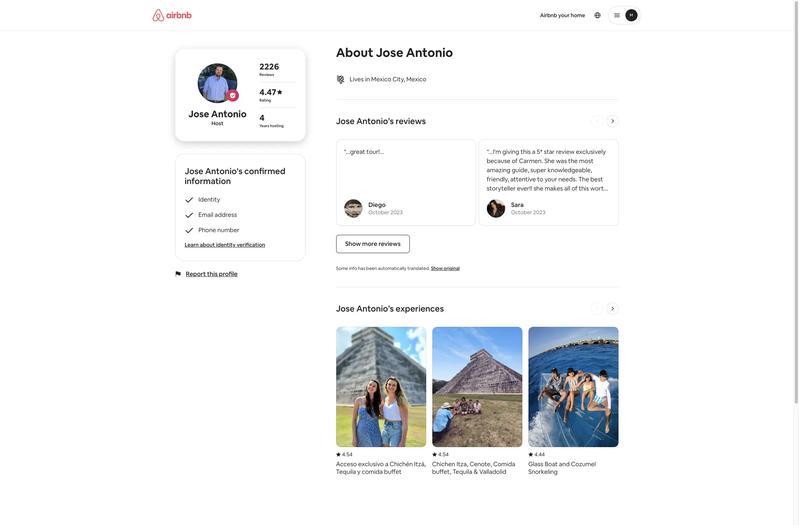Task type: describe. For each thing, give the bounding box(es) containing it.
translated.
[[408, 265, 430, 272]]

in
[[365, 75, 370, 83]]

profile element
[[406, 0, 641, 31]]

1 vertical spatial show
[[431, 265, 443, 272]]

phone
[[198, 226, 216, 234]]

glass boat and cozumel snorkeling group
[[529, 327, 619, 476]]

amazing
[[487, 166, 511, 174]]

4.54 for rating 4.54 out of 5 icon
[[439, 451, 449, 458]]

october for sara
[[512, 209, 533, 216]]

jose antonio host
[[188, 108, 247, 127]]

original
[[444, 265, 460, 272]]

some
[[336, 265, 348, 272]]

email address
[[198, 211, 237, 219]]

learn
[[185, 241, 199, 248]]

sara
[[512, 201, 524, 209]]

best
[[591, 175, 604, 183]]

automatically
[[378, 265, 407, 272]]

identity
[[198, 196, 220, 204]]

1 horizontal spatial this
[[521, 148, 531, 156]]

star
[[544, 148, 555, 156]]

1 vertical spatial this
[[579, 184, 589, 192]]

city, mexico
[[393, 75, 427, 83]]

carmen.
[[519, 157, 543, 165]]

the
[[579, 175, 590, 183]]

lives in mexico city, mexico
[[350, 75, 427, 83]]

sara user profile image
[[487, 199, 505, 218]]

hosting
[[270, 123, 284, 128]]

jose for jose antonio's confirmed information
[[185, 166, 203, 176]]

jose antonio's experiences
[[336, 303, 444, 314]]

4.47
[[260, 87, 276, 97]]

super
[[531, 166, 547, 174]]

october for diego
[[369, 209, 390, 216]]

sara user profile image
[[487, 199, 505, 218]]

verified host image
[[230, 92, 236, 99]]

makes
[[545, 184, 563, 192]]

was
[[556, 157, 567, 165]]

0 horizontal spatial this
[[207, 270, 218, 278]]

antonio's for experiences
[[357, 303, 394, 314]]

friendly,
[[487, 175, 509, 183]]

guide,
[[512, 166, 530, 174]]

rating 4.54 out of 5 image
[[433, 451, 449, 458]]

chichen itza, cenote, comida buffet, tequila & valladolid group
[[433, 327, 523, 476]]

number
[[217, 226, 239, 234]]

rating
[[260, 98, 271, 103]]

ever!!
[[517, 184, 533, 192]]

verification
[[237, 241, 265, 248]]

jose antonio's reviews
[[336, 116, 426, 126]]

learn about identity verification button
[[185, 241, 296, 249]]

4.44
[[535, 451, 545, 458]]

show more reviews
[[345, 240, 401, 248]]

she
[[534, 184, 544, 192]]

to
[[538, 175, 544, 183]]

airbnb your home link
[[536, 7, 590, 23]]

about
[[336, 45, 374, 60]]

jose antonio's confirmed information
[[185, 166, 285, 186]]

address
[[215, 211, 237, 219]]

worth
[[591, 184, 608, 192]]

about
[[200, 241, 215, 248]]

1 vertical spatial of
[[572, 184, 578, 192]]

host
[[211, 120, 224, 127]]

diego october 2023
[[369, 201, 403, 216]]

most
[[580, 157, 594, 165]]

antonio's
[[205, 166, 243, 176]]

info
[[349, 265, 357, 272]]

report
[[186, 270, 206, 278]]

has
[[358, 265, 366, 272]]

tour!…
[[367, 148, 384, 156]]

needs.
[[559, 175, 578, 183]]

"…great
[[344, 148, 366, 156]]

show original button
[[431, 265, 460, 272]]

years
[[260, 123, 269, 128]]

2226
[[260, 61, 279, 72]]

profile
[[219, 270, 238, 278]]

"…i'm
[[487, 148, 501, 156]]

giving
[[503, 148, 520, 156]]

lives
[[350, 75, 364, 83]]

show more reviews button
[[336, 235, 410, 253]]

reviews
[[260, 72, 274, 77]]

attentive
[[511, 175, 536, 183]]



Task type: vqa. For each thing, say whether or not it's contained in the screenshot.
right 4.54
yes



Task type: locate. For each thing, give the bounding box(es) containing it.
5*
[[537, 148, 543, 156]]

0 vertical spatial reviews
[[396, 116, 426, 126]]

of
[[512, 157, 518, 165], [572, 184, 578, 192]]

diego
[[369, 201, 386, 209]]

reviews inside button
[[379, 240, 401, 248]]

your up makes
[[545, 175, 558, 183]]

acceso exclusivo a chichén itzá, tequila y comida buffet group
[[336, 327, 426, 476]]

your inside "…i'm giving this a 5* star review exclusively because of carmen. she was the most amazing guide, super knowledgeable, friendly, attentive to your needs. the best storyteller ever!! she makes all of this worth it.…
[[545, 175, 558, 183]]

1 horizontal spatial of
[[572, 184, 578, 192]]

2023 inside diego october 2023
[[391, 209, 403, 216]]

2 2023 from the left
[[534, 209, 546, 216]]

antonio down 'verified host' image
[[211, 108, 247, 120]]

report this profile button
[[186, 270, 238, 278]]

4 years hosting
[[260, 112, 284, 128]]

rating 4.44 out of 5 image
[[529, 451, 545, 458]]

airbnb
[[540, 12, 558, 19]]

your
[[559, 12, 570, 19], [545, 175, 558, 183]]

rating 4.54 out of 5 image
[[336, 451, 353, 458]]

4
[[260, 112, 265, 123]]

learn about identity verification
[[185, 241, 265, 248]]

experiences
[[396, 303, 444, 314]]

1 horizontal spatial 2023
[[534, 209, 546, 216]]

2226 reviews
[[260, 61, 279, 77]]

your left "home"
[[559, 12, 570, 19]]

4.54 inside acceso exclusivo a chichén itzá, tequila y comida buffet group
[[342, 451, 353, 458]]

jose for jose antonio's experiences
[[336, 303, 355, 314]]

1 vertical spatial your
[[545, 175, 558, 183]]

your inside airbnb your home link
[[559, 12, 570, 19]]

2 vertical spatial this
[[207, 270, 218, 278]]

2 4.54 from the left
[[439, 451, 449, 458]]

2023 inside "sara october 2023"
[[534, 209, 546, 216]]

1 horizontal spatial 4.54
[[439, 451, 449, 458]]

2023 right diego
[[391, 209, 403, 216]]

this
[[521, 148, 531, 156], [579, 184, 589, 192], [207, 270, 218, 278]]

sara october 2023
[[512, 201, 546, 216]]

report this profile
[[186, 270, 238, 278]]

october down ever!!
[[512, 209, 533, 216]]

of down giving
[[512, 157, 518, 165]]

show left original
[[431, 265, 443, 272]]

0 vertical spatial antonio's
[[357, 116, 394, 126]]

0 horizontal spatial 4.54
[[342, 451, 353, 458]]

confirmed
[[244, 166, 285, 176]]

some info has been automatically translated. show original
[[336, 265, 460, 272]]

because
[[487, 157, 511, 165]]

been
[[367, 265, 377, 272]]

antonio's for reviews
[[357, 116, 394, 126]]

october
[[369, 209, 390, 216], [512, 209, 533, 216]]

october inside diego october 2023
[[369, 209, 390, 216]]

antonio's
[[357, 116, 394, 126], [357, 303, 394, 314]]

0 horizontal spatial your
[[545, 175, 558, 183]]

knowledgeable,
[[548, 166, 593, 174]]

antonio inside "jose antonio host"
[[211, 108, 247, 120]]

more
[[362, 240, 378, 248]]

email
[[198, 211, 213, 219]]

the
[[569, 157, 578, 165]]

she
[[545, 157, 555, 165]]

1 horizontal spatial your
[[559, 12, 570, 19]]

1 vertical spatial reviews
[[379, 240, 401, 248]]

4.54
[[342, 451, 353, 458], [439, 451, 449, 458]]

0 vertical spatial this
[[521, 148, 531, 156]]

0 horizontal spatial show
[[345, 240, 361, 248]]

reviews
[[396, 116, 426, 126], [379, 240, 401, 248]]

this down the
[[579, 184, 589, 192]]

0 vertical spatial of
[[512, 157, 518, 165]]

october up show more reviews
[[369, 209, 390, 216]]

show left more
[[345, 240, 361, 248]]

0 horizontal spatial of
[[512, 157, 518, 165]]

october inside "sara october 2023"
[[512, 209, 533, 216]]

jose inside "jose antonio host"
[[188, 108, 209, 120]]

2023
[[391, 209, 403, 216], [534, 209, 546, 216]]

0 horizontal spatial antonio
[[211, 108, 247, 120]]

2 october from the left
[[512, 209, 533, 216]]

1 horizontal spatial october
[[512, 209, 533, 216]]

mexico
[[372, 75, 392, 83]]

antonio up city, mexico
[[406, 45, 453, 60]]

2023 for diego
[[391, 209, 403, 216]]

show inside button
[[345, 240, 361, 248]]

about jose antonio
[[336, 45, 453, 60]]

"…i'm giving this a 5* star review exclusively because of carmen. she was the most amazing guide, super knowledgeable, friendly, attentive to your needs. the best storyteller ever!! she makes all of this worth it.…
[[487, 148, 608, 202]]

2 antonio's from the top
[[357, 303, 394, 314]]

4.54 inside chichen itza, cenote, comida buffet, tequila & valladolid group
[[439, 451, 449, 458]]

identity
[[216, 241, 236, 248]]

information
[[185, 176, 231, 186]]

"…great tour!…
[[344, 148, 384, 156]]

home
[[571, 12, 586, 19]]

reviews for jose antonio's reviews
[[396, 116, 426, 126]]

of right the "all"
[[572, 184, 578, 192]]

review
[[556, 148, 575, 156]]

reviews for show more reviews
[[379, 240, 401, 248]]

0 horizontal spatial 2023
[[391, 209, 403, 216]]

2 horizontal spatial this
[[579, 184, 589, 192]]

this left profile
[[207, 270, 218, 278]]

1 october from the left
[[369, 209, 390, 216]]

1 vertical spatial antonio
[[211, 108, 247, 120]]

4.54 for rating 4.54 out of 5 image
[[342, 451, 353, 458]]

airbnb your home
[[540, 12, 586, 19]]

jose antonio user profile image
[[198, 63, 237, 103], [198, 63, 237, 103]]

this left a
[[521, 148, 531, 156]]

2023 right sara
[[534, 209, 546, 216]]

show
[[345, 240, 361, 248], [431, 265, 443, 272]]

0 vertical spatial antonio
[[406, 45, 453, 60]]

exclusively
[[576, 148, 606, 156]]

0 vertical spatial show
[[345, 240, 361, 248]]

antonio
[[406, 45, 453, 60], [211, 108, 247, 120]]

a
[[533, 148, 536, 156]]

1 horizontal spatial show
[[431, 265, 443, 272]]

diego user profile image
[[344, 199, 363, 218], [344, 199, 363, 218]]

jose inside jose antonio's confirmed information
[[185, 166, 203, 176]]

storyteller
[[487, 184, 516, 192]]

it.…
[[487, 194, 497, 202]]

1 vertical spatial antonio's
[[357, 303, 394, 314]]

2023 for sara
[[534, 209, 546, 216]]

1 4.54 from the left
[[342, 451, 353, 458]]

jose
[[376, 45, 404, 60], [188, 108, 209, 120], [336, 116, 355, 126], [185, 166, 203, 176], [336, 303, 355, 314]]

phone number
[[198, 226, 239, 234]]

all
[[565, 184, 571, 192]]

0 vertical spatial your
[[559, 12, 570, 19]]

1 antonio's from the top
[[357, 116, 394, 126]]

jose for jose antonio's reviews
[[336, 116, 355, 126]]

1 2023 from the left
[[391, 209, 403, 216]]

1 horizontal spatial antonio
[[406, 45, 453, 60]]

0 horizontal spatial october
[[369, 209, 390, 216]]



